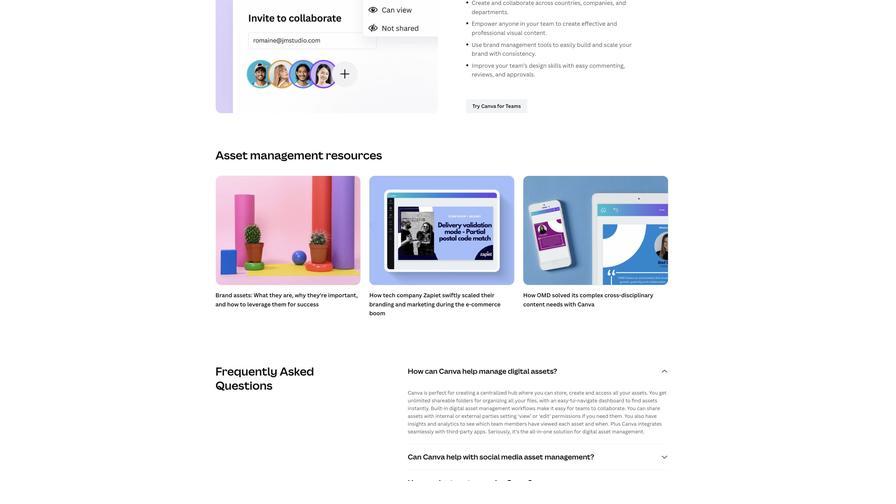 Task type: describe. For each thing, give the bounding box(es) containing it.
external
[[462, 413, 481, 420]]

for right 'solution' in the right of the page
[[575, 429, 582, 435]]

companies,
[[584, 0, 615, 7]]

commenting,
[[590, 62, 626, 70]]

for down a
[[475, 398, 482, 404]]

'edit'
[[539, 413, 551, 420]]

management inside use brand management tools to easily build and scale your brand with consistency.
[[501, 41, 537, 49]]

canva inside dropdown button
[[439, 367, 461, 376]]

pexels daria liudnaya 7354769 image
[[216, 176, 361, 285]]

consistency.
[[503, 50, 537, 58]]

scaled
[[462, 292, 480, 300]]

create inside empower anyone in your team to create effective and professional visual content.
[[563, 20, 581, 28]]

its
[[572, 292, 579, 300]]

create and collaborate across countries, companies, and departments.
[[472, 0, 627, 16]]

to left find
[[626, 398, 631, 404]]

1 vertical spatial brand
[[472, 50, 488, 58]]

third-
[[447, 429, 460, 435]]

why
[[295, 292, 306, 300]]

asked
[[280, 364, 314, 379]]

and up departments.
[[492, 0, 502, 7]]

canva up management.
[[622, 421, 637, 428]]

marketing
[[407, 301, 435, 309]]

they're
[[308, 292, 327, 300]]

image only image for complex
[[524, 176, 669, 285]]

to down "navigate"
[[592, 405, 597, 412]]

use
[[472, 41, 482, 49]]

canva inside dropdown button
[[423, 453, 445, 462]]

store,
[[555, 390, 568, 397]]

improve your team's design skills with easy commenting, reviews, and approvals.
[[472, 62, 626, 79]]

company
[[397, 292, 423, 300]]

how for how can canva help manage digital assets?
[[408, 367, 424, 376]]

tech
[[383, 292, 396, 300]]

e-
[[466, 301, 472, 309]]

if
[[582, 413, 586, 420]]

is
[[424, 390, 428, 397]]

navigate
[[578, 398, 598, 404]]

and inside how tech company zapiet swiftly scaled their branding and marketing during the e-commerce boom
[[396, 301, 406, 309]]

0 vertical spatial you
[[650, 390, 659, 397]]

ui - invite to collaborate image
[[216, 0, 438, 113]]

to inside brand assets: what they are, why they're important, and how to leverage them for success
[[240, 301, 246, 309]]

with down analytics
[[435, 429, 446, 435]]

disciplinary
[[622, 292, 654, 300]]

questions
[[216, 378, 273, 393]]

asset management resources
[[216, 148, 382, 163]]

needs
[[547, 301, 563, 309]]

2 vertical spatial you
[[625, 413, 634, 420]]

them.
[[610, 413, 624, 420]]

to inside empower anyone in your team to create effective and professional visual content.
[[556, 20, 562, 28]]

your inside "improve your team's design skills with easy commenting, reviews, and approvals."
[[496, 62, 509, 70]]

a
[[477, 390, 480, 397]]

frequently
[[216, 364, 278, 379]]

how for how omd solved its complex cross-disciplinary content needs with canva
[[524, 292, 536, 300]]

1 vertical spatial assets
[[408, 413, 423, 420]]

them
[[272, 301, 287, 309]]

commerce
[[472, 301, 501, 309]]

content.
[[524, 29, 547, 37]]

and up "navigate"
[[586, 390, 595, 397]]

how
[[227, 301, 239, 309]]

members
[[505, 421, 527, 428]]

complex
[[580, 292, 604, 300]]

they
[[270, 292, 282, 300]]

omd
[[537, 292, 551, 300]]

with inside use brand management tools to easily build and scale your brand with consistency.
[[490, 50, 501, 58]]

and inside brand assets: what they are, why they're important, and how to leverage them for success
[[216, 301, 226, 309]]

effective
[[582, 20, 606, 28]]

viewed
[[541, 421, 558, 428]]

can inside dropdown button
[[425, 367, 438, 376]]

boom
[[370, 310, 386, 318]]

1 vertical spatial you
[[628, 405, 636, 412]]

design
[[529, 62, 547, 70]]

empower anyone in your team to create effective and professional visual content.
[[472, 20, 618, 37]]

analytics
[[438, 421, 459, 428]]

1 vertical spatial all
[[509, 398, 514, 404]]

asset up external
[[466, 405, 478, 412]]

find
[[632, 398, 642, 404]]

can canva help with social media asset management? button
[[408, 445, 669, 470]]

how can canva help manage digital assets?
[[408, 367, 558, 376]]

your inside use brand management tools to easily build and scale your brand with consistency.
[[620, 41, 632, 49]]

all-
[[530, 429, 537, 435]]

easy inside "canva is perfect for creating a centralized hub where you can store, create and access all your assets. you get unlimited shareable folders for organizing all your files, with an easy-to-navigate dashboard to find assets instantly. built-in digital asset management workflows make it easy for teams to collaborate. you can share assets with internal or external parties setting 'view' or 'edit' permissions if you need them. you also have insights and analytics to see which team members have viewed each asset and when. plus canva integrates seamlessly with third-party apps. seriously, it's the all-in-one solution for digital asset management."
[[556, 405, 566, 412]]

for inside brand assets: what they are, why they're important, and how to leverage them for success
[[288, 301, 296, 309]]

how omd solved its complex cross-disciplinary content needs with canva
[[524, 292, 654, 309]]

and right companies,
[[616, 0, 627, 7]]

canva up unlimited
[[408, 390, 423, 397]]

easy-
[[558, 398, 571, 404]]

social
[[480, 453, 500, 462]]

plus
[[611, 421, 621, 428]]

how tech company zapiet swiftly scaled their branding and marketing during the e-commerce boom
[[370, 292, 501, 318]]

1 horizontal spatial you
[[587, 413, 596, 420]]

see
[[467, 421, 475, 428]]

2 horizontal spatial can
[[638, 405, 646, 412]]

easily
[[561, 41, 576, 49]]

build
[[577, 41, 591, 49]]

important,
[[328, 292, 358, 300]]

need
[[597, 413, 609, 420]]

integrates
[[638, 421, 662, 428]]

your up workflows
[[515, 398, 526, 404]]

and inside empower anyone in your team to create effective and professional visual content.
[[607, 20, 618, 28]]

also
[[635, 413, 645, 420]]

assets.
[[632, 390, 649, 397]]

how omd solved its complex cross-disciplinary content needs with canva link
[[524, 176, 669, 311]]

what
[[254, 292, 268, 300]]

1 or from the left
[[456, 413, 461, 420]]

in inside empower anyone in your team to create effective and professional visual content.
[[521, 20, 526, 28]]

0 vertical spatial you
[[535, 390, 544, 397]]

team inside "canva is perfect for creating a centralized hub where you can store, create and access all your assets. you get unlimited shareable folders for organizing all your files, with an easy-to-navigate dashboard to find assets instantly. built-in digital asset management workflows make it easy for teams to collaborate. you can share assets with internal or external parties setting 'view' or 'edit' permissions if you need them. you also have insights and analytics to see which team members have viewed each asset and when. plus canva integrates seamlessly with third-party apps. seriously, it's the all-in-one solution for digital asset management."
[[491, 421, 504, 428]]

it's
[[513, 429, 520, 435]]

content
[[524, 301, 545, 309]]

leverage
[[247, 301, 271, 309]]



Task type: locate. For each thing, give the bounding box(es) containing it.
create down countries,
[[563, 20, 581, 28]]

how inside the how omd solved its complex cross-disciplinary content needs with canva
[[524, 292, 536, 300]]

1 vertical spatial can
[[545, 390, 553, 397]]

countries,
[[555, 0, 582, 7]]

1 vertical spatial team
[[491, 421, 504, 428]]

swiftly
[[443, 292, 461, 300]]

and inside use brand management tools to easily build and scale your brand with consistency.
[[593, 41, 603, 49]]

with inside dropdown button
[[463, 453, 479, 462]]

brand
[[484, 41, 500, 49], [472, 50, 488, 58]]

it
[[551, 405, 554, 412]]

0 horizontal spatial the
[[456, 301, 465, 309]]

1 horizontal spatial image only image
[[524, 176, 669, 285]]

dashboard
[[599, 398, 625, 404]]

frequently asked questions
[[216, 364, 314, 393]]

canva inside the how omd solved its complex cross-disciplinary content needs with canva
[[578, 301, 595, 309]]

each
[[559, 421, 571, 428]]

1 horizontal spatial easy
[[576, 62, 588, 70]]

with up improve
[[490, 50, 501, 58]]

and down 'if'
[[586, 421, 595, 428]]

1 vertical spatial you
[[587, 413, 596, 420]]

image only image inside the how tech company zapiet swiftly scaled their branding and marketing during the e-commerce boom link
[[370, 176, 515, 285]]

get
[[660, 390, 667, 397]]

0 vertical spatial brand
[[484, 41, 500, 49]]

image only image
[[370, 176, 515, 285], [524, 176, 669, 285]]

asset right media
[[525, 453, 544, 462]]

files,
[[527, 398, 539, 404]]

0 vertical spatial the
[[456, 301, 465, 309]]

canva is perfect for creating a centralized hub where you can store, create and access all your assets. you get unlimited shareable folders for organizing all your files, with an easy-to-navigate dashboard to find assets instantly. built-in digital asset management workflows make it easy for teams to collaborate. you can share assets with internal or external parties setting 'view' or 'edit' permissions if you need them. you also have insights and analytics to see which team members have viewed each asset and when. plus canva integrates seamlessly with third-party apps. seriously, it's the all-in-one solution for digital asset management.
[[408, 390, 667, 435]]

improve
[[472, 62, 495, 70]]

1 horizontal spatial or
[[533, 413, 538, 420]]

you left get
[[650, 390, 659, 397]]

cross-
[[605, 292, 622, 300]]

have up the integrates
[[646, 413, 657, 420]]

how inside dropdown button
[[408, 367, 424, 376]]

how up branding
[[370, 292, 382, 300]]

1 horizontal spatial all
[[613, 390, 619, 397]]

0 horizontal spatial all
[[509, 398, 514, 404]]

you down find
[[628, 405, 636, 412]]

0 vertical spatial have
[[646, 413, 657, 420]]

help down third-
[[447, 453, 462, 462]]

0 horizontal spatial image only image
[[370, 176, 515, 285]]

1 vertical spatial in
[[444, 405, 449, 412]]

1 horizontal spatial in
[[521, 20, 526, 28]]

or
[[456, 413, 461, 420], [533, 413, 538, 420]]

1 image only image from the left
[[370, 176, 515, 285]]

the left e-
[[456, 301, 465, 309]]

1 horizontal spatial assets
[[643, 398, 658, 404]]

image only image for swiftly
[[370, 176, 515, 285]]

to left see
[[461, 421, 466, 428]]

seamlessly
[[408, 429, 434, 435]]

your left team's
[[496, 62, 509, 70]]

access
[[596, 390, 612, 397]]

perfect
[[429, 390, 447, 397]]

digital down folders
[[450, 405, 464, 412]]

canva
[[578, 301, 595, 309], [439, 367, 461, 376], [408, 390, 423, 397], [622, 421, 637, 428], [423, 453, 445, 462]]

digital down when.
[[583, 429, 598, 435]]

brand assets: what they are, why they're important, and how to leverage them for success
[[216, 292, 358, 309]]

management
[[501, 41, 537, 49], [250, 148, 324, 163], [479, 405, 511, 412]]

2 vertical spatial can
[[638, 405, 646, 412]]

2 or from the left
[[533, 413, 538, 420]]

during
[[436, 301, 454, 309]]

2 vertical spatial digital
[[583, 429, 598, 435]]

1 vertical spatial the
[[521, 429, 529, 435]]

help up the "creating"
[[463, 367, 478, 376]]

to-
[[571, 398, 578, 404]]

team up seriously,
[[491, 421, 504, 428]]

assets
[[643, 398, 658, 404], [408, 413, 423, 420]]

create
[[563, 20, 581, 28], [569, 390, 585, 397]]

instantly.
[[408, 405, 430, 412]]

can up is
[[425, 367, 438, 376]]

0 vertical spatial help
[[463, 367, 478, 376]]

1 horizontal spatial team
[[541, 20, 555, 28]]

0 vertical spatial easy
[[576, 62, 588, 70]]

team's
[[510, 62, 528, 70]]

professional
[[472, 29, 506, 37]]

in-
[[537, 429, 544, 435]]

permissions
[[552, 413, 581, 420]]

you right 'if'
[[587, 413, 596, 420]]

2 image only image from the left
[[524, 176, 669, 285]]

workflows
[[512, 405, 536, 412]]

easy right it
[[556, 405, 566, 412]]

manage
[[479, 367, 507, 376]]

solved
[[553, 292, 571, 300]]

and right effective on the right top of page
[[607, 20, 618, 28]]

the
[[456, 301, 465, 309], [521, 429, 529, 435]]

and inside "improve your team's design skills with easy commenting, reviews, and approvals."
[[496, 71, 506, 79]]

with left social
[[463, 453, 479, 462]]

can up an in the bottom of the page
[[545, 390, 553, 397]]

and down brand
[[216, 301, 226, 309]]

2 horizontal spatial how
[[524, 292, 536, 300]]

for up shareable
[[448, 390, 455, 397]]

0 horizontal spatial in
[[444, 405, 449, 412]]

empower
[[472, 20, 498, 28]]

0 horizontal spatial easy
[[556, 405, 566, 412]]

for down are,
[[288, 301, 296, 309]]

how up unlimited
[[408, 367, 424, 376]]

0 horizontal spatial digital
[[450, 405, 464, 412]]

1 vertical spatial easy
[[556, 405, 566, 412]]

setting
[[501, 413, 517, 420]]

creating
[[456, 390, 476, 397]]

help inside dropdown button
[[463, 367, 478, 376]]

all up dashboard
[[613, 390, 619, 397]]

0 horizontal spatial you
[[535, 390, 544, 397]]

management?
[[545, 453, 595, 462]]

how
[[370, 292, 382, 300], [524, 292, 536, 300], [408, 367, 424, 376]]

digital up hub
[[508, 367, 530, 376]]

all down hub
[[509, 398, 514, 404]]

assets up insights at the bottom left
[[408, 413, 423, 420]]

or up analytics
[[456, 413, 461, 420]]

and right build
[[593, 41, 603, 49]]

can
[[425, 367, 438, 376], [545, 390, 553, 397], [638, 405, 646, 412]]

media
[[502, 453, 523, 462]]

centralized
[[481, 390, 507, 397]]

1 horizontal spatial how
[[408, 367, 424, 376]]

to down the assets:
[[240, 301, 246, 309]]

collaborate.
[[598, 405, 626, 412]]

1 horizontal spatial digital
[[508, 367, 530, 376]]

1 horizontal spatial the
[[521, 429, 529, 435]]

organizing
[[483, 398, 507, 404]]

management inside "canva is perfect for creating a centralized hub where you can store, create and access all your assets. you get unlimited shareable folders for organizing all your files, with an easy-to-navigate dashboard to find assets instantly. built-in digital asset management workflows make it easy for teams to collaborate. you can share assets with internal or external parties setting 'view' or 'edit' permissions if you need them. you also have insights and analytics to see which team members have viewed each asset and when. plus canva integrates seamlessly with third-party apps. seriously, it's the all-in-one solution for digital asset management."
[[479, 405, 511, 412]]

with down its
[[565, 301, 577, 309]]

asset down 'if'
[[572, 421, 584, 428]]

how can canva help manage digital assets? button
[[408, 359, 669, 385]]

0 horizontal spatial have
[[529, 421, 540, 428]]

asset
[[466, 405, 478, 412], [572, 421, 584, 428], [599, 429, 611, 435], [525, 453, 544, 462]]

0 vertical spatial team
[[541, 20, 555, 28]]

canva down the complex
[[578, 301, 595, 309]]

team up 'content.'
[[541, 20, 555, 28]]

shareable
[[432, 398, 455, 404]]

0 vertical spatial all
[[613, 390, 619, 397]]

parties
[[483, 413, 499, 420]]

seriously,
[[488, 429, 511, 435]]

2 horizontal spatial digital
[[583, 429, 598, 435]]

insights
[[408, 421, 427, 428]]

zapiet
[[424, 292, 441, 300]]

1 horizontal spatial can
[[545, 390, 553, 397]]

0 horizontal spatial assets
[[408, 413, 423, 420]]

assets?
[[531, 367, 558, 376]]

brand
[[216, 292, 232, 300]]

help inside dropdown button
[[447, 453, 462, 462]]

'view'
[[518, 413, 532, 420]]

0 vertical spatial management
[[501, 41, 537, 49]]

have up all- at the right bottom of page
[[529, 421, 540, 428]]

2 vertical spatial management
[[479, 405, 511, 412]]

unlimited
[[408, 398, 431, 404]]

approvals.
[[507, 71, 536, 79]]

digital
[[508, 367, 530, 376], [450, 405, 464, 412], [583, 429, 598, 435]]

canva up perfect
[[439, 367, 461, 376]]

in up visual
[[521, 20, 526, 28]]

to right tools
[[553, 41, 559, 49]]

how tech company zapiet swiftly scaled their branding and marketing during the e-commerce boom link
[[370, 176, 515, 320]]

digital inside the how can canva help manage digital assets? dropdown button
[[508, 367, 530, 376]]

in up internal
[[444, 405, 449, 412]]

where
[[519, 390, 534, 397]]

create
[[472, 0, 490, 7]]

0 horizontal spatial how
[[370, 292, 382, 300]]

1 vertical spatial create
[[569, 390, 585, 397]]

create inside "canva is perfect for creating a centralized hub where you can store, create and access all your assets. you get unlimited shareable folders for organizing all your files, with an easy-to-navigate dashboard to find assets instantly. built-in digital asset management workflows make it easy for teams to collaborate. you can share assets with internal or external parties setting 'view' or 'edit' permissions if you need them. you also have insights and analytics to see which team members have viewed each asset and when. plus canva integrates seamlessly with third-party apps. seriously, it's the all-in-one solution for digital asset management."
[[569, 390, 585, 397]]

asset inside dropdown button
[[525, 453, 544, 462]]

assets:
[[234, 292, 253, 300]]

with down 'built-'
[[424, 413, 435, 420]]

with inside the how omd solved its complex cross-disciplinary content needs with canva
[[565, 301, 577, 309]]

create up to-
[[569, 390, 585, 397]]

internal
[[436, 413, 454, 420]]

easy down build
[[576, 62, 588, 70]]

the right it's on the bottom right of page
[[521, 429, 529, 435]]

how inside how tech company zapiet swiftly scaled their branding and marketing during the e-commerce boom
[[370, 292, 382, 300]]

the inside how tech company zapiet swiftly scaled their branding and marketing during the e-commerce boom
[[456, 301, 465, 309]]

with right skills
[[563, 62, 575, 70]]

for
[[288, 301, 296, 309], [448, 390, 455, 397], [475, 398, 482, 404], [568, 405, 575, 412], [575, 429, 582, 435]]

image only image inside how omd solved its complex cross-disciplinary content needs with canva link
[[524, 176, 669, 285]]

1 vertical spatial digital
[[450, 405, 464, 412]]

0 vertical spatial create
[[563, 20, 581, 28]]

0 vertical spatial in
[[521, 20, 526, 28]]

use brand management tools to easily build and scale your brand with consistency.
[[472, 41, 632, 58]]

1 horizontal spatial help
[[463, 367, 478, 376]]

your right scale
[[620, 41, 632, 49]]

1 vertical spatial help
[[447, 453, 462, 462]]

0 horizontal spatial help
[[447, 453, 462, 462]]

the inside "canva is perfect for creating a centralized hub where you can store, create and access all your assets. you get unlimited shareable folders for organizing all your files, with an easy-to-navigate dashboard to find assets instantly. built-in digital asset management workflows make it easy for teams to collaborate. you can share assets with internal or external parties setting 'view' or 'edit' permissions if you need them. you also have insights and analytics to see which team members have viewed each asset and when. plus canva integrates seamlessly with third-party apps. seriously, it's the all-in-one solution for digital asset management."
[[521, 429, 529, 435]]

their
[[482, 292, 495, 300]]

folders
[[457, 398, 474, 404]]

your up 'content.'
[[527, 20, 539, 28]]

0 horizontal spatial or
[[456, 413, 461, 420]]

to inside use brand management tools to easily build and scale your brand with consistency.
[[553, 41, 559, 49]]

team inside empower anyone in your team to create effective and professional visual content.
[[541, 20, 555, 28]]

your inside empower anyone in your team to create effective and professional visual content.
[[527, 20, 539, 28]]

how up content
[[524, 292, 536, 300]]

or left 'edit'
[[533, 413, 538, 420]]

to down create and collaborate across countries, companies, and departments.
[[556, 20, 562, 28]]

brand down professional at the top right of the page
[[484, 41, 500, 49]]

tools
[[538, 41, 552, 49]]

asset down when.
[[599, 429, 611, 435]]

in inside "canva is perfect for creating a centralized hub where you can store, create and access all your assets. you get unlimited shareable folders for organizing all your files, with an easy-to-navigate dashboard to find assets instantly. built-in digital asset management workflows make it easy for teams to collaborate. you can share assets with internal or external parties setting 'view' or 'edit' permissions if you need them. you also have insights and analytics to see which team members have viewed each asset and when. plus canva integrates seamlessly with third-party apps. seriously, it's the all-in-one solution for digital asset management."
[[444, 405, 449, 412]]

0 vertical spatial digital
[[508, 367, 530, 376]]

0 vertical spatial can
[[425, 367, 438, 376]]

canva right can
[[423, 453, 445, 462]]

how for how tech company zapiet swiftly scaled their branding and marketing during the e-commerce boom
[[370, 292, 382, 300]]

can up also
[[638, 405, 646, 412]]

and up seamlessly
[[428, 421, 437, 428]]

0 vertical spatial assets
[[643, 398, 658, 404]]

can canva help with social media asset management?
[[408, 453, 595, 462]]

team
[[541, 20, 555, 28], [491, 421, 504, 428]]

and right 'reviews,' on the right top of the page
[[496, 71, 506, 79]]

management.
[[613, 429, 645, 435]]

your left assets.
[[620, 390, 631, 397]]

for down to-
[[568, 405, 575, 412]]

and down the company
[[396, 301, 406, 309]]

assets up share
[[643, 398, 658, 404]]

brand down use
[[472, 50, 488, 58]]

1 vertical spatial have
[[529, 421, 540, 428]]

across
[[536, 0, 554, 7]]

you up the files,
[[535, 390, 544, 397]]

your
[[527, 20, 539, 28], [620, 41, 632, 49], [496, 62, 509, 70], [620, 390, 631, 397], [515, 398, 526, 404]]

with inside "improve your team's design skills with easy commenting, reviews, and approvals."
[[563, 62, 575, 70]]

1 horizontal spatial have
[[646, 413, 657, 420]]

party
[[460, 429, 473, 435]]

are,
[[283, 292, 294, 300]]

0 horizontal spatial team
[[491, 421, 504, 428]]

you left also
[[625, 413, 634, 420]]

with up make
[[540, 398, 550, 404]]

easy inside "improve your team's design skills with easy commenting, reviews, and approvals."
[[576, 62, 588, 70]]

and
[[492, 0, 502, 7], [616, 0, 627, 7], [607, 20, 618, 28], [593, 41, 603, 49], [496, 71, 506, 79], [216, 301, 226, 309], [396, 301, 406, 309], [586, 390, 595, 397], [428, 421, 437, 428], [586, 421, 595, 428]]

1 vertical spatial management
[[250, 148, 324, 163]]

0 horizontal spatial can
[[425, 367, 438, 376]]



Task type: vqa. For each thing, say whether or not it's contained in the screenshot.
Illustration (1)
no



